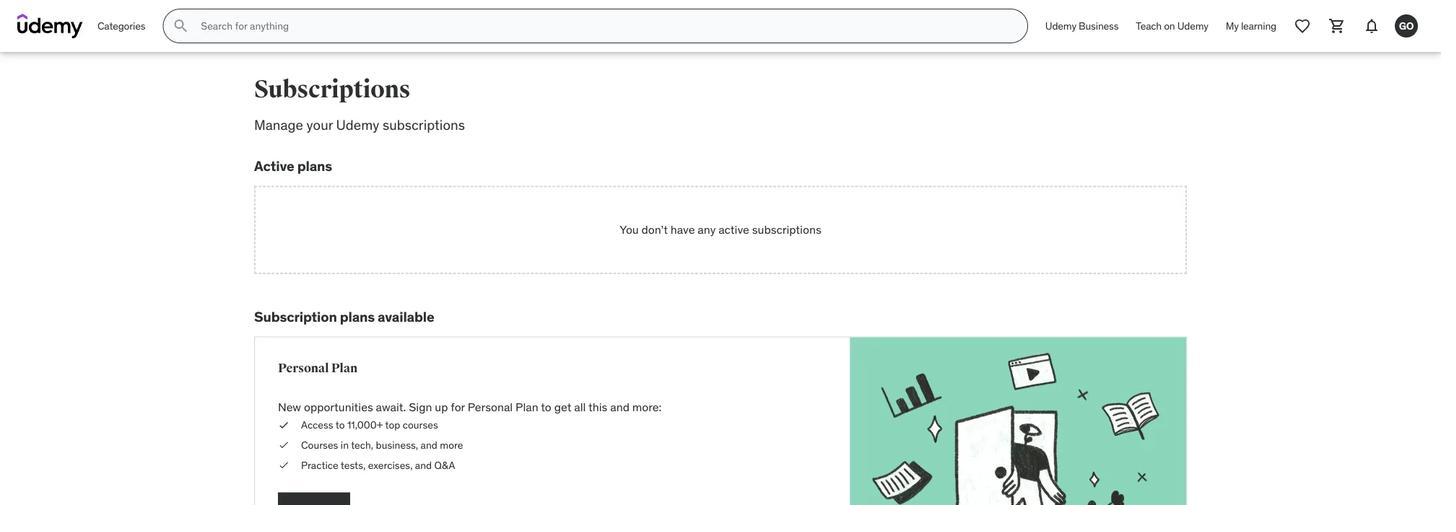 Task type: describe. For each thing, give the bounding box(es) containing it.
plans for active
[[297, 157, 332, 174]]

xsmall image
[[278, 438, 290, 452]]

more
[[440, 439, 463, 452]]

0 horizontal spatial plan
[[331, 361, 357, 376]]

0 vertical spatial to
[[541, 400, 551, 415]]

0 vertical spatial and
[[610, 400, 629, 415]]

exercises,
[[368, 459, 413, 472]]

1 vertical spatial subscriptions
[[752, 222, 821, 237]]

Search for anything text field
[[198, 14, 1010, 38]]

sign
[[409, 400, 432, 415]]

learning
[[1241, 19, 1276, 32]]

1 vertical spatial and
[[421, 439, 437, 452]]

udemy inside udemy business link
[[1045, 19, 1076, 32]]

in
[[341, 439, 349, 452]]

teach
[[1136, 19, 1162, 32]]

my learning
[[1226, 19, 1276, 32]]

await.
[[376, 400, 406, 415]]

all
[[574, 400, 586, 415]]

1 vertical spatial plan
[[516, 400, 538, 415]]

practice tests, exercises, and q&a
[[301, 459, 455, 472]]

udemy for teach on udemy
[[1177, 19, 1208, 32]]

access
[[301, 419, 333, 432]]

more:
[[632, 400, 662, 415]]

practice
[[301, 459, 338, 472]]

my learning link
[[1217, 9, 1285, 43]]

on
[[1164, 19, 1175, 32]]

don't
[[642, 222, 668, 237]]

2 vertical spatial and
[[415, 459, 432, 472]]

plans for subscription
[[340, 308, 375, 325]]

your
[[307, 116, 333, 134]]

new opportunities await. sign up for personal plan to get all this and more:
[[278, 400, 662, 415]]

active
[[718, 222, 749, 237]]

udemy for manage your udemy subscriptions
[[336, 116, 379, 134]]

tech,
[[351, 439, 373, 452]]

xsmall image for access
[[278, 418, 290, 433]]

subscriptions
[[254, 74, 410, 104]]

active
[[254, 157, 294, 174]]

udemy business link
[[1037, 9, 1127, 43]]

business,
[[376, 439, 418, 452]]

go
[[1399, 19, 1414, 32]]

active plans
[[254, 157, 332, 174]]

wishlist image
[[1294, 17, 1311, 35]]



Task type: locate. For each thing, give the bounding box(es) containing it.
my
[[1226, 19, 1239, 32]]

and
[[610, 400, 629, 415], [421, 439, 437, 452], [415, 459, 432, 472]]

2 horizontal spatial udemy
[[1177, 19, 1208, 32]]

0 horizontal spatial plans
[[297, 157, 332, 174]]

tests,
[[341, 459, 366, 472]]

for
[[451, 400, 465, 415]]

personal
[[278, 361, 329, 376], [468, 400, 513, 415]]

opportunities
[[304, 400, 373, 415]]

manage your udemy subscriptions
[[254, 116, 465, 134]]

subscription plans available
[[254, 308, 434, 325]]

subscriptions
[[383, 116, 465, 134], [752, 222, 821, 237]]

courses
[[301, 439, 338, 452]]

have
[[671, 222, 695, 237]]

shopping cart with 0 items image
[[1328, 17, 1346, 35]]

0 horizontal spatial to
[[336, 419, 345, 432]]

1 horizontal spatial udemy
[[1045, 19, 1076, 32]]

xsmall image for practice
[[278, 458, 290, 472]]

top
[[385, 419, 400, 432]]

courses
[[403, 419, 438, 432]]

plan left get
[[516, 400, 538, 415]]

1 horizontal spatial subscriptions
[[752, 222, 821, 237]]

udemy right the on
[[1177, 19, 1208, 32]]

you
[[620, 222, 639, 237]]

categories
[[97, 19, 145, 32]]

0 vertical spatial plan
[[331, 361, 357, 376]]

business
[[1079, 19, 1119, 32]]

1 vertical spatial plans
[[340, 308, 375, 325]]

1 horizontal spatial plans
[[340, 308, 375, 325]]

q&a
[[434, 459, 455, 472]]

and left q&a at the left
[[415, 459, 432, 472]]

courses in tech, business, and more
[[301, 439, 463, 452]]

1 horizontal spatial personal
[[468, 400, 513, 415]]

1 vertical spatial to
[[336, 419, 345, 432]]

any
[[698, 222, 716, 237]]

udemy left business at the top of the page
[[1045, 19, 1076, 32]]

1 vertical spatial personal
[[468, 400, 513, 415]]

xsmall image down xsmall icon
[[278, 458, 290, 472]]

2 xsmall image from the top
[[278, 458, 290, 472]]

0 vertical spatial plans
[[297, 157, 332, 174]]

to left get
[[541, 400, 551, 415]]

0 vertical spatial personal
[[278, 361, 329, 376]]

xsmall image down new
[[278, 418, 290, 433]]

11,000+
[[347, 419, 383, 432]]

get
[[554, 400, 571, 415]]

access to 11,000+ top courses
[[301, 419, 438, 432]]

udemy
[[1045, 19, 1076, 32], [1177, 19, 1208, 32], [336, 116, 379, 134]]

notifications image
[[1363, 17, 1380, 35]]

udemy inside teach on udemy link
[[1177, 19, 1208, 32]]

to
[[541, 400, 551, 415], [336, 419, 345, 432]]

1 horizontal spatial to
[[541, 400, 551, 415]]

teach on udemy link
[[1127, 9, 1217, 43]]

plans right active
[[297, 157, 332, 174]]

1 xsmall image from the top
[[278, 418, 290, 433]]

udemy business
[[1045, 19, 1119, 32]]

submit search image
[[172, 17, 189, 35]]

0 horizontal spatial subscriptions
[[383, 116, 465, 134]]

plans left available
[[340, 308, 375, 325]]

personal up new
[[278, 361, 329, 376]]

1 horizontal spatial plan
[[516, 400, 538, 415]]

1 vertical spatial xsmall image
[[278, 458, 290, 472]]

0 horizontal spatial udemy
[[336, 116, 379, 134]]

to down opportunities at the left bottom
[[336, 419, 345, 432]]

xsmall image
[[278, 418, 290, 433], [278, 458, 290, 472]]

categories button
[[89, 9, 154, 43]]

available
[[378, 308, 434, 325]]

0 vertical spatial subscriptions
[[383, 116, 465, 134]]

plan
[[331, 361, 357, 376], [516, 400, 538, 415]]

0 vertical spatial xsmall image
[[278, 418, 290, 433]]

personal right for
[[468, 400, 513, 415]]

new
[[278, 400, 301, 415]]

manage
[[254, 116, 303, 134]]

this
[[588, 400, 607, 415]]

0 horizontal spatial personal
[[278, 361, 329, 376]]

go link
[[1389, 9, 1424, 43]]

plan up opportunities at the left bottom
[[331, 361, 357, 376]]

you don't have any active subscriptions
[[620, 222, 821, 237]]

up
[[435, 400, 448, 415]]

udemy image
[[17, 14, 83, 38]]

teach on udemy
[[1136, 19, 1208, 32]]

udemy right your
[[336, 116, 379, 134]]

and down courses
[[421, 439, 437, 452]]

and right this
[[610, 400, 629, 415]]

plans
[[297, 157, 332, 174], [340, 308, 375, 325]]

personal plan
[[278, 361, 357, 376]]

subscription
[[254, 308, 337, 325]]



Task type: vqa. For each thing, say whether or not it's contained in the screenshot.
Human Resources link
no



